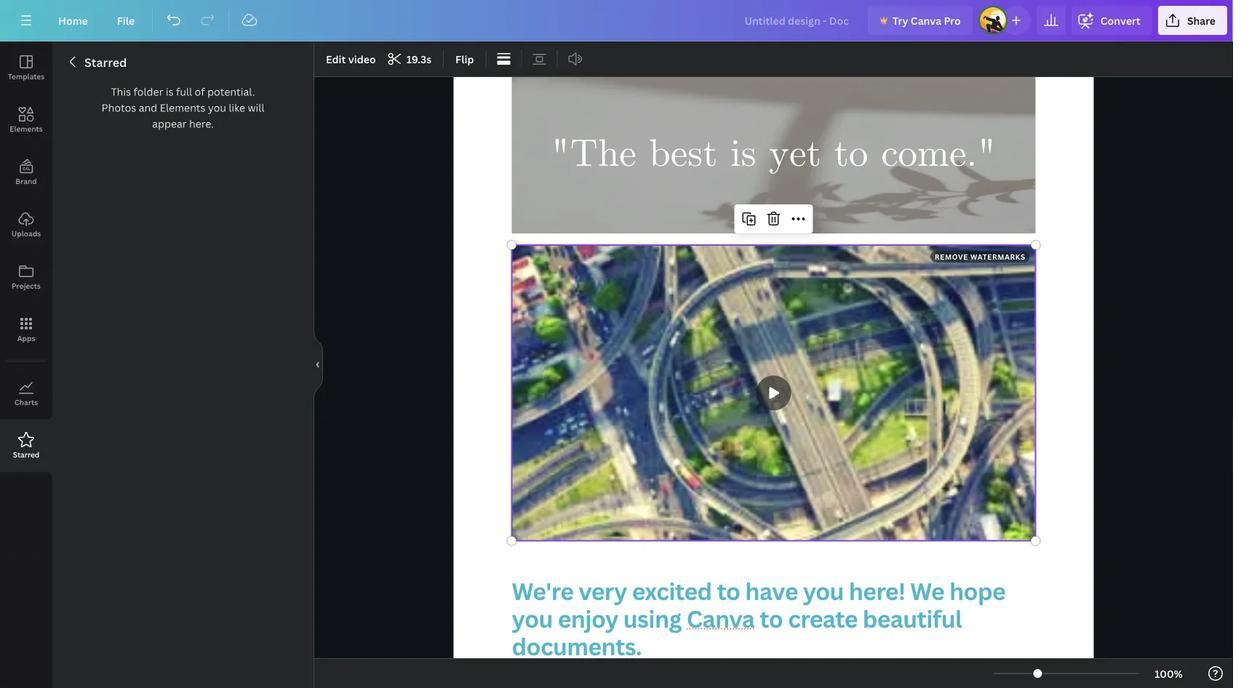 Task type: locate. For each thing, give the bounding box(es) containing it.
charts
[[14, 397, 38, 407]]

here.
[[189, 117, 214, 131]]

0 horizontal spatial starred
[[13, 450, 39, 459]]

you right have at the bottom right
[[803, 575, 844, 607]]

elements down full
[[160, 101, 205, 115]]

come."
[[881, 130, 997, 180]]

edit video
[[326, 52, 376, 66]]

0 horizontal spatial canva
[[687, 603, 755, 635]]

to left have at the bottom right
[[717, 575, 740, 607]]

you left enjoy
[[512, 603, 553, 635]]

0 horizontal spatial you
[[208, 101, 226, 115]]

home
[[58, 13, 88, 27]]

projects button
[[0, 251, 52, 303]]

0 horizontal spatial is
[[166, 85, 174, 99]]

0 vertical spatial starred
[[84, 55, 127, 70]]

documents.
[[512, 631, 642, 662]]

starred
[[84, 55, 127, 70], [13, 450, 39, 459]]

1 horizontal spatial you
[[512, 603, 553, 635]]

1 vertical spatial canva
[[687, 603, 755, 635]]

to left create
[[760, 603, 783, 635]]

best
[[649, 130, 718, 180]]

Design title text field
[[733, 6, 862, 35]]

is for best
[[730, 130, 756, 180]]

to right yet
[[834, 130, 868, 180]]

convert button
[[1072, 6, 1152, 35]]

0 horizontal spatial elements
[[10, 124, 43, 134]]

full
[[176, 85, 192, 99]]

this folder is full of potential. photos and elements you like will appear here.
[[102, 85, 264, 131]]

is left full
[[166, 85, 174, 99]]

canva inside try canva pro button
[[911, 13, 942, 27]]

edit
[[326, 52, 346, 66]]

1 vertical spatial elements
[[10, 124, 43, 134]]

hide image
[[314, 330, 323, 400]]

share
[[1187, 13, 1216, 27]]

flip button
[[450, 47, 480, 71]]

flip
[[456, 52, 474, 66]]

1 vertical spatial is
[[730, 130, 756, 180]]

apps button
[[0, 303, 52, 356]]

canva right try on the top
[[911, 13, 942, 27]]

is left yet
[[730, 130, 756, 180]]

0 horizontal spatial to
[[717, 575, 740, 607]]

using
[[623, 603, 682, 635]]

this
[[111, 85, 131, 99]]

0 vertical spatial canva
[[911, 13, 942, 27]]

we're
[[512, 575, 574, 607]]

elements inside 'this folder is full of potential. photos and elements you like will appear here.'
[[160, 101, 205, 115]]

we
[[910, 575, 944, 607]]

elements
[[160, 101, 205, 115], [10, 124, 43, 134]]

starred down charts
[[13, 450, 39, 459]]

1 vertical spatial starred
[[13, 450, 39, 459]]

is
[[166, 85, 174, 99], [730, 130, 756, 180]]

remove watermarks
[[935, 252, 1026, 262]]

0 vertical spatial is
[[166, 85, 174, 99]]

starred up this
[[84, 55, 127, 70]]

to
[[834, 130, 868, 180], [717, 575, 740, 607], [760, 603, 783, 635]]

1 horizontal spatial canva
[[911, 13, 942, 27]]

100% button
[[1145, 662, 1192, 685]]

is inside 'this folder is full of potential. photos and elements you like will appear here.'
[[166, 85, 174, 99]]

brand button
[[0, 146, 52, 199]]

home link
[[47, 6, 100, 35]]

canva inside we're very excited to have you here! we hope you enjoy using canva to create beautiful documents.
[[687, 603, 755, 635]]

pro
[[944, 13, 961, 27]]

charts button
[[0, 367, 52, 420]]

you inside 'this folder is full of potential. photos and elements you like will appear here.'
[[208, 101, 226, 115]]

you
[[208, 101, 226, 115], [803, 575, 844, 607], [512, 603, 553, 635]]

0 vertical spatial elements
[[160, 101, 205, 115]]

try
[[893, 13, 908, 27]]

you for you
[[512, 603, 553, 635]]

here!
[[849, 575, 905, 607]]

"the best is yet to come."
[[551, 130, 997, 180]]

1 horizontal spatial is
[[730, 130, 756, 180]]

1 horizontal spatial elements
[[160, 101, 205, 115]]

canva
[[911, 13, 942, 27], [687, 603, 755, 635]]

2 horizontal spatial you
[[803, 575, 844, 607]]

19.3s
[[406, 52, 432, 66]]

you left the like
[[208, 101, 226, 115]]

enjoy
[[558, 603, 618, 635]]

excited
[[632, 575, 712, 607]]

elements up brand button
[[10, 124, 43, 134]]

canva right 'using'
[[687, 603, 755, 635]]

you for potential.
[[208, 101, 226, 115]]



Task type: describe. For each thing, give the bounding box(es) containing it.
uploads
[[12, 228, 41, 238]]

apps
[[17, 333, 35, 343]]

have
[[745, 575, 798, 607]]

remove watermarks button
[[930, 251, 1030, 263]]

convert
[[1101, 13, 1141, 27]]

elements button
[[0, 94, 52, 146]]

100%
[[1155, 667, 1183, 681]]

uploads button
[[0, 199, 52, 251]]

beautiful
[[863, 603, 962, 635]]

watermarks
[[971, 252, 1026, 262]]

will
[[248, 101, 264, 115]]

appear
[[152, 117, 187, 131]]

main menu bar
[[0, 0, 1233, 41]]

hope
[[949, 575, 1005, 607]]

potential.
[[207, 85, 255, 99]]

starred button
[[0, 420, 52, 472]]

projects
[[12, 281, 41, 291]]

create
[[788, 603, 858, 635]]

very
[[579, 575, 627, 607]]

remove
[[935, 252, 968, 262]]

templates button
[[0, 41, 52, 94]]

folder
[[134, 85, 163, 99]]

19.3s button
[[383, 47, 437, 71]]

video
[[348, 52, 376, 66]]

starred inside starred button
[[13, 450, 39, 459]]

side panel tab list
[[0, 41, 52, 472]]

of
[[195, 85, 205, 99]]

brand
[[15, 176, 37, 186]]

photos
[[102, 101, 136, 115]]

1 horizontal spatial starred
[[84, 55, 127, 70]]

file
[[117, 13, 135, 27]]

is for folder
[[166, 85, 174, 99]]

edit video button
[[320, 47, 382, 71]]

templates
[[8, 71, 44, 81]]

like
[[229, 101, 245, 115]]

"the
[[551, 130, 636, 180]]

1 horizontal spatial to
[[760, 603, 783, 635]]

yet
[[769, 130, 821, 180]]

share button
[[1158, 6, 1227, 35]]

try canva pro
[[893, 13, 961, 27]]

we're very excited to have you here! we hope you enjoy using canva to create beautiful documents.
[[512, 575, 1011, 662]]

and
[[139, 101, 157, 115]]

try canva pro button
[[868, 6, 973, 35]]

elements inside button
[[10, 124, 43, 134]]

2 horizontal spatial to
[[834, 130, 868, 180]]

file button
[[105, 6, 146, 35]]



Task type: vqa. For each thing, say whether or not it's contained in the screenshot.
hub.
no



